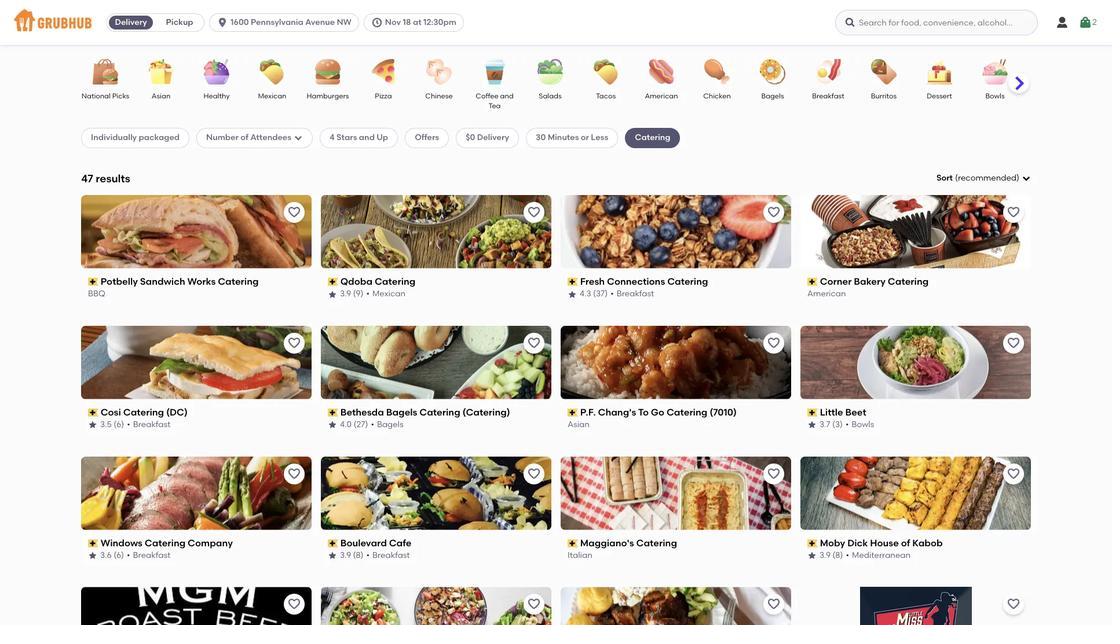 Task type: vqa. For each thing, say whether or not it's contained in the screenshot.
sort ( distance )
no



Task type: describe. For each thing, give the bounding box(es) containing it.
1600 pennsylvania avenue nw
[[231, 17, 352, 27]]

windows catering company
[[101, 538, 233, 549]]

• for bethesda
[[371, 420, 374, 430]]

svg image inside nov 18 at 12:30pm button
[[371, 17, 383, 28]]

bbq
[[88, 289, 105, 299]]

works
[[188, 276, 216, 287]]

qdoba catering link
[[328, 276, 545, 289]]

(37)
[[594, 289, 608, 299]]

catering right less
[[635, 133, 671, 143]]

mgm roast beef catering logo image
[[81, 588, 312, 626]]

nov
[[385, 17, 401, 27]]

catering inside 'link'
[[637, 538, 678, 549]]

none field containing sort
[[937, 173, 1032, 185]]

number of attendees
[[206, 133, 292, 143]]

cosi catering (dc)
[[101, 407, 188, 418]]

national
[[82, 92, 111, 100]]

national picks
[[82, 92, 129, 100]]

less
[[591, 133, 609, 143]]

at
[[413, 17, 422, 27]]

italian
[[568, 551, 593, 561]]

fresh connections catering logo image
[[561, 195, 792, 269]]

subscription pass image for p.f. chang's to go catering (7010)
[[568, 409, 578, 417]]

Search for food, convenience, alcohol... search field
[[836, 10, 1039, 35]]

save this restaurant image for bethesda bagels catering (catering)
[[527, 337, 541, 350]]

national picks image
[[85, 59, 126, 85]]

kabob
[[913, 538, 943, 549]]

qdoba catering logo image
[[321, 195, 552, 269]]

chinese image
[[419, 59, 460, 85]]

1 vertical spatial mexican
[[373, 289, 406, 299]]

save this restaurant image for corner bakery catering
[[1007, 206, 1021, 220]]

(27)
[[354, 420, 368, 430]]

subscription pass image for fresh connections catering
[[568, 278, 578, 286]]

$0 delivery
[[466, 133, 509, 143]]

1 vertical spatial bowls
[[852, 420, 875, 430]]

save this restaurant button for fresh connections catering
[[764, 202, 785, 223]]

• for cosi
[[127, 420, 130, 430]]

3.5 (6)
[[100, 420, 124, 430]]

offers
[[415, 133, 439, 143]]

sort
[[937, 173, 953, 183]]

save this restaurant image for cosi catering (dc)
[[287, 337, 301, 350]]

• mexican
[[367, 289, 406, 299]]

subscription pass image for cosi catering (dc)
[[88, 409, 98, 417]]

windows catering company logo image
[[81, 457, 312, 531]]

(8) for moby
[[833, 551, 844, 561]]

company
[[188, 538, 233, 549]]

qdoba
[[341, 276, 373, 287]]

dessert
[[927, 92, 953, 100]]

save this restaurant image for chopt creative salad co. logo
[[527, 598, 541, 612]]

corner
[[821, 276, 852, 287]]

3.9 for boulevard cafe
[[340, 551, 351, 561]]

bagels image
[[753, 59, 793, 85]]

nov 18 at 12:30pm
[[385, 17, 457, 27]]

star icon image for fresh
[[568, 290, 577, 299]]

results
[[96, 172, 130, 185]]

3.9 (8) for moby dick house of kabob
[[820, 551, 844, 561]]

30
[[536, 133, 546, 143]]

windows
[[101, 538, 143, 549]]

pizza
[[375, 92, 392, 100]]

• for moby
[[847, 551, 850, 561]]

3.7
[[820, 420, 831, 430]]

(
[[956, 173, 959, 183]]

star icon image for boulevard
[[328, 552, 337, 561]]

breakfast down breakfast image
[[813, 92, 845, 100]]

• breakfast for cosi
[[127, 420, 171, 430]]

maggiano's catering
[[581, 538, 678, 549]]

moby dick house of kabob logo image
[[801, 457, 1032, 531]]

boulevard cafe
[[341, 538, 412, 549]]

fresh connections catering
[[581, 276, 709, 287]]

svg image inside field
[[1022, 174, 1032, 183]]

3.9 for moby dick house of kabob
[[820, 551, 831, 561]]

up
[[377, 133, 388, 143]]

$0
[[466, 133, 475, 143]]

save this restaurant button for qdoba catering
[[524, 202, 545, 223]]

number
[[206, 133, 239, 143]]

cafe
[[389, 538, 412, 549]]

stars
[[337, 133, 357, 143]]

chopt creative salad co. logo image
[[321, 588, 552, 626]]

subscription pass image for boulevard cafe
[[328, 540, 338, 548]]

corner bakery catering link
[[808, 276, 1025, 289]]

• for little
[[846, 420, 849, 430]]

tacos image
[[586, 59, 627, 85]]

catering right windows
[[145, 538, 186, 549]]

moby
[[821, 538, 846, 549]]

subscription pass image for qdoba catering
[[328, 278, 338, 286]]

p.f. chang's to go catering (7010) logo image
[[561, 326, 792, 400]]

• mediterranean
[[847, 551, 911, 561]]

sandwich
[[140, 276, 185, 287]]

bethesda
[[341, 407, 384, 418]]

connections
[[607, 276, 666, 287]]

breakfast for (dc)
[[133, 420, 171, 430]]

save this restaurant image for the little beet logo
[[1007, 337, 1021, 350]]

save this restaurant button for cosi catering (dc)
[[284, 333, 305, 354]]

corner bakery catering logo image
[[801, 195, 1032, 269]]

italian image
[[1031, 59, 1072, 85]]

cosi
[[101, 407, 121, 418]]

(7010)
[[710, 407, 737, 418]]

save this restaurant image for rocklands barbeque & grilling company catering logo
[[767, 598, 781, 612]]

star icon image for little
[[808, 421, 817, 430]]

save this restaurant image for moby dick house of kabob logo
[[1007, 467, 1021, 481]]

(3)
[[833, 420, 843, 430]]

main navigation navigation
[[0, 0, 1113, 45]]

hamburgers image
[[308, 59, 348, 85]]

)
[[1017, 173, 1020, 183]]

fresh
[[581, 276, 605, 287]]

bakery
[[855, 276, 886, 287]]

3.6 (6)
[[100, 551, 124, 561]]

american image
[[642, 59, 682, 85]]

save this restaurant image for maggiano's catering
[[767, 467, 781, 481]]

svg image inside 1600 pennsylvania avenue nw button
[[217, 17, 228, 28]]

maggiano's
[[581, 538, 634, 549]]

or
[[581, 133, 589, 143]]

save this restaurant image for little miss whoopie logo
[[1007, 598, 1021, 612]]

potbelly sandwich works catering link
[[88, 276, 305, 289]]

mediterranean
[[853, 551, 911, 561]]

bethesda bagels catering (catering) link
[[328, 407, 545, 420]]

3.9 (9)
[[340, 289, 364, 299]]

coffee and tea
[[476, 92, 514, 110]]

picks
[[112, 92, 129, 100]]

save this restaurant image for mgm roast beef catering logo
[[287, 598, 301, 612]]

(9)
[[353, 289, 364, 299]]

4.3 (37)
[[580, 289, 608, 299]]

individually
[[91, 133, 137, 143]]

potbelly sandwich works catering
[[101, 276, 259, 287]]

• for fresh
[[611, 289, 614, 299]]

rocklands barbeque & grilling company catering logo image
[[561, 588, 792, 626]]

fresh connections catering link
[[568, 276, 785, 289]]

proceed to checkout button
[[995, 359, 1113, 380]]

p.f. chang's to go catering (7010)
[[581, 407, 737, 418]]

• breakfast for boulevard
[[367, 551, 410, 561]]

0 vertical spatial american
[[645, 92, 678, 100]]

30 minutes or less
[[536, 133, 609, 143]]

• breakfast for fresh
[[611, 289, 655, 299]]

breakfast down the cafe
[[373, 551, 410, 561]]

boulevard cafe  logo image
[[321, 457, 552, 531]]

save this restaurant button for maggiano's catering
[[764, 464, 785, 485]]

salads
[[539, 92, 562, 100]]

hamburgers
[[307, 92, 349, 100]]

tacos
[[596, 92, 616, 100]]

save this restaurant button for p.f. chang's to go catering (7010)
[[764, 333, 785, 354]]

individually packaged
[[91, 133, 180, 143]]

boulevard cafe link
[[328, 538, 545, 551]]

dick
[[848, 538, 868, 549]]

potbelly sandwich works catering logo image
[[81, 195, 312, 269]]



Task type: locate. For each thing, give the bounding box(es) containing it.
maggiano's catering logo image
[[561, 457, 792, 531]]

(8) down moby
[[833, 551, 844, 561]]

18
[[403, 17, 411, 27]]

star icon image for windows
[[88, 552, 97, 561]]

bethesda bagels catering (catering) logo image
[[321, 326, 552, 400]]

delivery button
[[107, 13, 155, 32]]

• breakfast down connections
[[611, 289, 655, 299]]

potbelly
[[101, 276, 138, 287]]

• breakfast down cosi catering (dc)
[[127, 420, 171, 430]]

proceed
[[1030, 364, 1064, 374]]

• right 3.5 (6)
[[127, 420, 130, 430]]

save this restaurant image
[[527, 206, 541, 220], [767, 206, 781, 220], [1007, 206, 1021, 220], [287, 337, 301, 350], [527, 337, 541, 350], [767, 337, 781, 350], [287, 467, 301, 481], [527, 467, 541, 481], [767, 467, 781, 481]]

star icon image for qdoba
[[328, 290, 337, 299]]

3.9 (8) for boulevard cafe
[[340, 551, 364, 561]]

1 horizontal spatial of
[[902, 538, 911, 549]]

3.9 left (9)
[[340, 289, 351, 299]]

subscription pass image for corner bakery catering
[[808, 278, 818, 286]]

asian down p.f.
[[568, 420, 590, 430]]

0 horizontal spatial bowls
[[852, 420, 875, 430]]

1 horizontal spatial delivery
[[477, 133, 509, 143]]

bagels right the (27)
[[377, 420, 404, 430]]

• right (37)
[[611, 289, 614, 299]]

2 button
[[1079, 12, 1098, 33]]

subscription pass image for bethesda bagels catering (catering)
[[328, 409, 338, 417]]

1 horizontal spatial (8)
[[833, 551, 844, 561]]

of right house
[[902, 538, 911, 549]]

sort ( recommended )
[[937, 173, 1020, 183]]

(catering)
[[463, 407, 511, 418]]

2 (6) from the top
[[114, 551, 124, 561]]

pickup
[[166, 17, 193, 27]]

subscription pass image left bethesda
[[328, 409, 338, 417]]

star icon image
[[328, 290, 337, 299], [568, 290, 577, 299], [88, 421, 97, 430], [328, 421, 337, 430], [808, 421, 817, 430], [88, 552, 97, 561], [328, 552, 337, 561], [808, 552, 817, 561]]

mexican
[[258, 92, 287, 100], [373, 289, 406, 299]]

subscription pass image inside maggiano's catering 'link'
[[568, 540, 578, 548]]

p.f.
[[581, 407, 596, 418]]

1 horizontal spatial mexican
[[373, 289, 406, 299]]

svg image inside 2 button
[[1079, 16, 1093, 30]]

subscription pass image up 'italian'
[[568, 540, 578, 548]]

subscription pass image for maggiano's catering
[[568, 540, 578, 548]]

bagels for • bagels
[[377, 420, 404, 430]]

• for windows
[[127, 551, 130, 561]]

nw
[[337, 17, 352, 27]]

1600
[[231, 17, 249, 27]]

2 3.9 (8) from the left
[[820, 551, 844, 561]]

None field
[[937, 173, 1032, 185]]

(dc)
[[166, 407, 188, 418]]

subscription pass image left moby
[[808, 540, 818, 548]]

cosi catering (dc) logo image
[[81, 326, 312, 400]]

0 horizontal spatial mexican
[[258, 92, 287, 100]]

• down boulevard
[[367, 551, 370, 561]]

1 horizontal spatial asian
[[568, 420, 590, 430]]

3.9 (8) down moby
[[820, 551, 844, 561]]

coffee
[[476, 92, 499, 100]]

bowls down beet
[[852, 420, 875, 430]]

catering left (catering)
[[420, 407, 461, 418]]

mexican down the mexican image
[[258, 92, 287, 100]]

save this restaurant button for bethesda bagels catering (catering)
[[524, 333, 545, 354]]

subscription pass image for potbelly sandwich works catering
[[88, 278, 98, 286]]

svg image
[[1079, 16, 1093, 30], [217, 17, 228, 28], [845, 17, 857, 28], [294, 134, 303, 143]]

bagels up • bagels
[[386, 407, 418, 418]]

breakfast for company
[[133, 551, 171, 561]]

save this restaurant image for potbelly sandwich works catering logo
[[287, 206, 301, 220]]

subscription pass image left boulevard
[[328, 540, 338, 548]]

save this restaurant button for moby dick house of kabob
[[1004, 464, 1025, 485]]

0 vertical spatial mexican
[[258, 92, 287, 100]]

healthy
[[204, 92, 230, 100]]

bagels down bagels "image" at the right top
[[762, 92, 785, 100]]

• right the (27)
[[371, 420, 374, 430]]

4
[[330, 133, 335, 143]]

tea
[[489, 102, 501, 110]]

chicken
[[704, 92, 731, 100]]

• bowls
[[846, 420, 875, 430]]

save this restaurant image for qdoba catering
[[527, 206, 541, 220]]

subscription pass image inside windows catering company link
[[88, 540, 98, 548]]

dessert image
[[920, 59, 960, 85]]

save this restaurant button for boulevard cafe
[[524, 464, 545, 485]]

2 horizontal spatial svg image
[[1056, 16, 1070, 30]]

subscription pass image left "cosi"
[[88, 409, 98, 417]]

subscription pass image left corner
[[808, 278, 818, 286]]

catering
[[635, 133, 671, 143], [218, 276, 259, 287], [375, 276, 416, 287], [668, 276, 709, 287], [888, 276, 929, 287], [123, 407, 164, 418], [420, 407, 461, 418], [667, 407, 708, 418], [145, 538, 186, 549], [637, 538, 678, 549]]

0 vertical spatial (6)
[[114, 420, 124, 430]]

svg image left nov
[[371, 17, 383, 28]]

12:30pm
[[424, 17, 457, 27]]

1 horizontal spatial svg image
[[1022, 174, 1032, 183]]

0 horizontal spatial asian
[[152, 92, 171, 100]]

(6) down windows
[[114, 551, 124, 561]]

subscription pass image inside corner bakery catering link
[[808, 278, 818, 286]]

of
[[241, 133, 249, 143], [902, 538, 911, 549]]

star icon image for cosi
[[88, 421, 97, 430]]

0 vertical spatial and
[[501, 92, 514, 100]]

4.0
[[340, 420, 352, 430]]

subscription pass image inside cosi catering (dc) link
[[88, 409, 98, 417]]

1 vertical spatial asian
[[568, 420, 590, 430]]

• breakfast
[[611, 289, 655, 299], [127, 420, 171, 430], [127, 551, 171, 561], [367, 551, 410, 561]]

save this restaurant image for p.f. chang's to go catering (7010)
[[767, 337, 781, 350]]

delivery inside button
[[115, 17, 147, 27]]

asian image
[[141, 59, 181, 85]]

bowls image
[[975, 59, 1016, 85]]

star icon image for bethesda
[[328, 421, 337, 430]]

bowls down bowls image
[[986, 92, 1005, 100]]

packaged
[[139, 133, 180, 143]]

• breakfast down windows catering company
[[127, 551, 171, 561]]

checkout
[[1076, 364, 1113, 374]]

subscription pass image inside the bethesda bagels catering (catering) link
[[328, 409, 338, 417]]

1 (8) from the left
[[353, 551, 364, 561]]

salads image
[[530, 59, 571, 85]]

qdoba catering
[[341, 276, 416, 287]]

subscription pass image inside little beet link
[[808, 409, 818, 417]]

1600 pennsylvania avenue nw button
[[209, 13, 364, 32]]

catering up • mexican
[[375, 276, 416, 287]]

0 vertical spatial asian
[[152, 92, 171, 100]]

(6) for cosi
[[114, 420, 124, 430]]

subscription pass image up bbq
[[88, 278, 98, 286]]

delivery left the pickup
[[115, 17, 147, 27]]

avenue
[[306, 17, 335, 27]]

•
[[367, 289, 370, 299], [611, 289, 614, 299], [127, 420, 130, 430], [371, 420, 374, 430], [846, 420, 849, 430], [127, 551, 130, 561], [367, 551, 370, 561], [847, 551, 850, 561]]

american
[[645, 92, 678, 100], [808, 289, 847, 299]]

little beet
[[821, 407, 867, 418]]

save this restaurant button
[[284, 202, 305, 223], [524, 202, 545, 223], [764, 202, 785, 223], [1004, 202, 1025, 223], [284, 333, 305, 354], [524, 333, 545, 354], [764, 333, 785, 354], [1004, 333, 1025, 354], [284, 464, 305, 485], [524, 464, 545, 485], [764, 464, 785, 485], [1004, 464, 1025, 485], [284, 595, 305, 616], [524, 595, 545, 616], [764, 595, 785, 616], [1004, 595, 1025, 616]]

chang's
[[598, 407, 637, 418]]

bethesda bagels catering (catering)
[[341, 407, 511, 418]]

0 horizontal spatial (8)
[[353, 551, 364, 561]]

burritos image
[[864, 59, 905, 85]]

3.9 (8) down boulevard
[[340, 551, 364, 561]]

4 stars and up
[[330, 133, 388, 143]]

• for qdoba
[[367, 289, 370, 299]]

delivery right the $0
[[477, 133, 509, 143]]

and left up
[[359, 133, 375, 143]]

catering inside "link"
[[375, 276, 416, 287]]

breakfast down cosi catering (dc)
[[133, 420, 171, 430]]

1 3.9 (8) from the left
[[340, 551, 364, 561]]

pizza image
[[363, 59, 404, 85]]

little beet logo image
[[801, 326, 1032, 400]]

breakfast
[[813, 92, 845, 100], [617, 289, 655, 299], [133, 420, 171, 430], [133, 551, 171, 561], [373, 551, 410, 561]]

catering right go
[[667, 407, 708, 418]]

coffee and tea image
[[475, 59, 515, 85]]

asian down asian image at left
[[152, 92, 171, 100]]

little
[[821, 407, 844, 418]]

subscription pass image left windows
[[88, 540, 98, 548]]

subscription pass image
[[328, 278, 338, 286], [328, 409, 338, 417], [328, 540, 338, 548], [568, 540, 578, 548]]

healthy image
[[196, 59, 237, 85]]

1 horizontal spatial and
[[501, 92, 514, 100]]

• down 'dick' on the right bottom of page
[[847, 551, 850, 561]]

3.9 down boulevard
[[340, 551, 351, 561]]

1 horizontal spatial american
[[808, 289, 847, 299]]

• down windows
[[127, 551, 130, 561]]

and inside coffee and tea
[[501, 92, 514, 100]]

save this restaurant button for windows catering company
[[284, 464, 305, 485]]

breakfast image
[[809, 59, 849, 85]]

burritos
[[872, 92, 897, 100]]

subscription pass image inside fresh connections catering link
[[568, 278, 578, 286]]

catering right bakery
[[888, 276, 929, 287]]

nov 18 at 12:30pm button
[[364, 13, 469, 32]]

1 horizontal spatial 3.9 (8)
[[820, 551, 844, 561]]

subscription pass image left little
[[808, 409, 818, 417]]

subscription pass image for moby dick house of kabob
[[808, 540, 818, 548]]

• breakfast for windows
[[127, 551, 171, 561]]

3.9
[[340, 289, 351, 299], [340, 551, 351, 561], [820, 551, 831, 561]]

1 vertical spatial (6)
[[114, 551, 124, 561]]

3.5
[[100, 420, 112, 430]]

1 vertical spatial of
[[902, 538, 911, 549]]

moby dick house of kabob
[[821, 538, 943, 549]]

breakfast for catering
[[617, 289, 655, 299]]

catering down fresh connections catering logo
[[668, 276, 709, 287]]

47 results
[[81, 172, 130, 185]]

subscription pass image left fresh
[[568, 278, 578, 286]]

3.9 for qdoba catering
[[340, 289, 351, 299]]

subscription pass image inside "potbelly sandwich works catering" link
[[88, 278, 98, 286]]

chinese
[[426, 92, 453, 100]]

• breakfast down the cafe
[[367, 551, 410, 561]]

2 (8) from the left
[[833, 551, 844, 561]]

3.7 (3)
[[820, 420, 843, 430]]

save this restaurant image for boulevard cafe
[[527, 467, 541, 481]]

subscription pass image left p.f.
[[568, 409, 578, 417]]

save this restaurant image
[[287, 206, 301, 220], [1007, 337, 1021, 350], [1007, 467, 1021, 481], [287, 598, 301, 612], [527, 598, 541, 612], [767, 598, 781, 612], [1007, 598, 1021, 612]]

and up tea at the top left of the page
[[501, 92, 514, 100]]

• bagels
[[371, 420, 404, 430]]

catering right "cosi"
[[123, 407, 164, 418]]

breakfast down windows catering company
[[133, 551, 171, 561]]

bowls
[[986, 92, 1005, 100], [852, 420, 875, 430]]

0 vertical spatial delivery
[[115, 17, 147, 27]]

save this restaurant button for potbelly sandwich works catering
[[284, 202, 305, 223]]

american down corner
[[808, 289, 847, 299]]

chicken image
[[697, 59, 738, 85]]

breakfast down connections
[[617, 289, 655, 299]]

subscription pass image
[[88, 278, 98, 286], [568, 278, 578, 286], [808, 278, 818, 286], [88, 409, 98, 417], [568, 409, 578, 417], [808, 409, 818, 417], [88, 540, 98, 548], [808, 540, 818, 548]]

subscription pass image inside "boulevard cafe" link
[[328, 540, 338, 548]]

0 horizontal spatial of
[[241, 133, 249, 143]]

(8) down boulevard
[[353, 551, 364, 561]]

0 horizontal spatial american
[[645, 92, 678, 100]]

asian
[[152, 92, 171, 100], [568, 420, 590, 430]]

american down american image
[[645, 92, 678, 100]]

• right the '(3)'
[[846, 420, 849, 430]]

moby dick house of kabob link
[[808, 538, 1025, 551]]

subscription pass image inside moby dick house of kabob link
[[808, 540, 818, 548]]

subscription pass image inside the p.f. chang's to go catering (7010) link
[[568, 409, 578, 417]]

0 horizontal spatial and
[[359, 133, 375, 143]]

bagels for bethesda bagels catering (catering)
[[386, 407, 418, 418]]

1 vertical spatial delivery
[[477, 133, 509, 143]]

of right number
[[241, 133, 249, 143]]

save this restaurant button for corner bakery catering
[[1004, 202, 1025, 223]]

go
[[651, 407, 665, 418]]

1 vertical spatial bagels
[[386, 407, 418, 418]]

svg image right )
[[1022, 174, 1032, 183]]

catering right maggiano's
[[637, 538, 678, 549]]

subscription pass image left qdoba
[[328, 278, 338, 286]]

4.0 (27)
[[340, 420, 368, 430]]

0 vertical spatial of
[[241, 133, 249, 143]]

subscription pass image for windows catering company
[[88, 540, 98, 548]]

1 vertical spatial and
[[359, 133, 375, 143]]

svg image
[[1056, 16, 1070, 30], [371, 17, 383, 28], [1022, 174, 1032, 183]]

save this restaurant image for fresh connections catering
[[767, 206, 781, 220]]

(6) for windows
[[114, 551, 124, 561]]

mexican image
[[252, 59, 293, 85]]

1 (6) from the top
[[114, 420, 124, 430]]

cosi catering (dc) link
[[88, 407, 305, 420]]

little beet link
[[808, 407, 1025, 420]]

47
[[81, 172, 93, 185]]

little miss whoopie logo image
[[860, 588, 972, 626]]

windows catering company link
[[88, 538, 305, 551]]

0 horizontal spatial delivery
[[115, 17, 147, 27]]

3.9 (8)
[[340, 551, 364, 561], [820, 551, 844, 561]]

pennsylvania
[[251, 17, 304, 27]]

save this restaurant image for windows catering company
[[287, 467, 301, 481]]

to
[[1066, 364, 1074, 374]]

0 horizontal spatial svg image
[[371, 17, 383, 28]]

subscription pass image inside qdoba catering "link"
[[328, 278, 338, 286]]

(8) for boulevard
[[353, 551, 364, 561]]

to
[[639, 407, 649, 418]]

star icon image for moby
[[808, 552, 817, 561]]

mexican down qdoba catering
[[373, 289, 406, 299]]

subscription pass image for little beet
[[808, 409, 818, 417]]

1 horizontal spatial bowls
[[986, 92, 1005, 100]]

minutes
[[548, 133, 579, 143]]

0 vertical spatial bowls
[[986, 92, 1005, 100]]

catering right the works
[[218, 276, 259, 287]]

• for boulevard
[[367, 551, 370, 561]]

proceed to checkout
[[1030, 364, 1113, 374]]

save this restaurant button for little beet
[[1004, 333, 1025, 354]]

and
[[501, 92, 514, 100], [359, 133, 375, 143]]

1 vertical spatial american
[[808, 289, 847, 299]]

0 vertical spatial bagels
[[762, 92, 785, 100]]

2 vertical spatial bagels
[[377, 420, 404, 430]]

• right (9)
[[367, 289, 370, 299]]

(6) right 3.5
[[114, 420, 124, 430]]

(8)
[[353, 551, 364, 561], [833, 551, 844, 561]]

0 horizontal spatial 3.9 (8)
[[340, 551, 364, 561]]

3.9 down moby
[[820, 551, 831, 561]]

svg image left 2 button
[[1056, 16, 1070, 30]]



